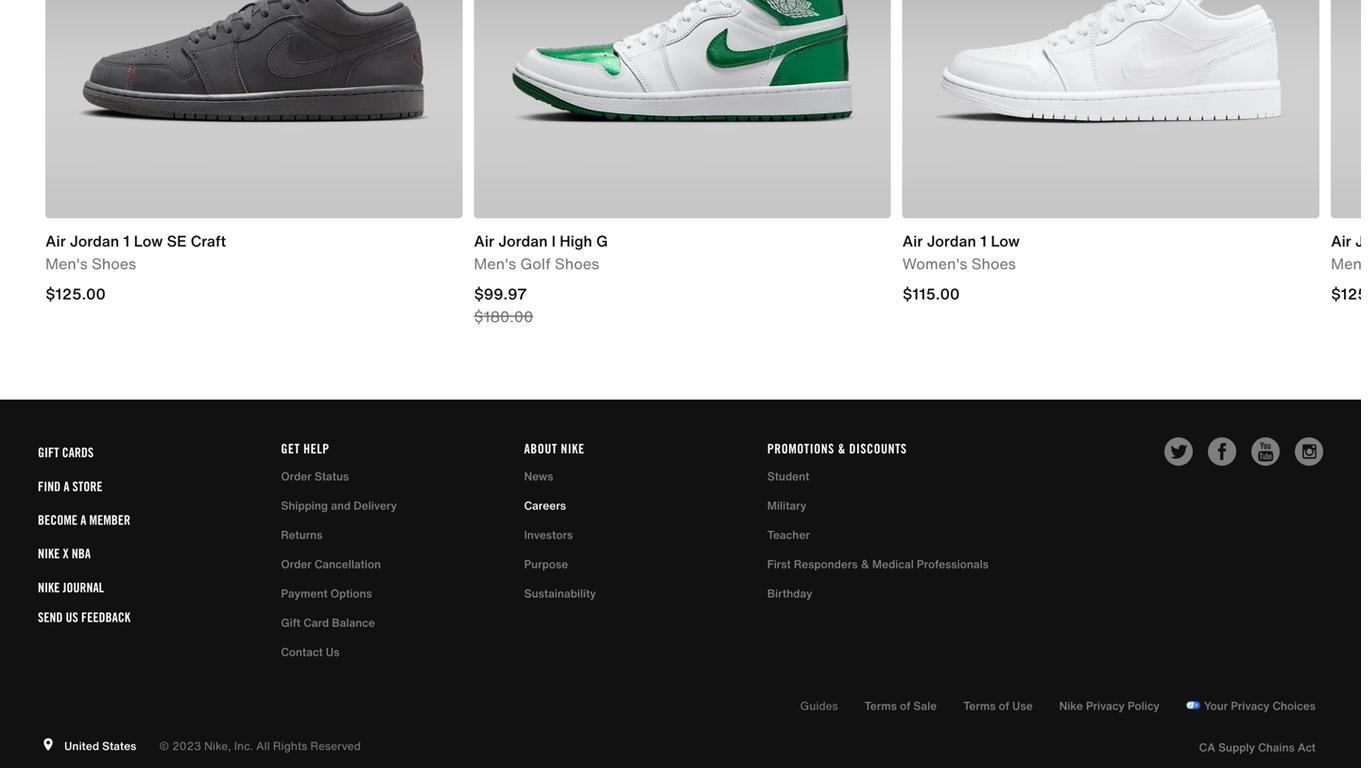 Task type: vqa. For each thing, say whether or not it's contained in the screenshot.
'AIR' inside Air Jordan 1 Low Women's Shoes $115.00
yes



Task type: locate. For each thing, give the bounding box(es) containing it.
jordan left i
[[498, 230, 548, 253]]

jordan inside air jordan 1 low women's shoes $115.00
[[927, 230, 976, 253]]

send us feedback
[[38, 610, 130, 626]]

$125.00
[[45, 283, 106, 305]]

united states link
[[40, 738, 144, 755]]

se
[[167, 230, 187, 253]]

1 jordan from the left
[[70, 230, 119, 253]]

terms left use
[[964, 698, 996, 715]]

0 horizontal spatial shoes
[[92, 253, 136, 275]]

air
[[45, 230, 66, 253], [474, 230, 494, 253], [903, 230, 923, 253], [1331, 230, 1352, 253]]

air up $115.00
[[903, 230, 923, 253]]

contact
[[281, 644, 323, 661]]

0 vertical spatial a
[[64, 479, 69, 495]]

order
[[281, 468, 312, 485], [281, 556, 312, 573]]

gift
[[281, 615, 301, 632]]

terms
[[865, 698, 897, 715], [964, 698, 996, 715]]

shoes right the golf
[[555, 253, 599, 275]]

air up $99.97
[[474, 230, 494, 253]]

privacy left 'policy'
[[1086, 698, 1125, 715]]

shoes for 1
[[92, 253, 136, 275]]

2 low from the left
[[991, 230, 1020, 253]]

a right find
[[64, 479, 69, 495]]

of left use
[[999, 698, 1010, 715]]

low for men's shoes
[[134, 230, 163, 253]]

shoes for i
[[555, 253, 599, 275]]

jordan up $125.00
[[70, 230, 119, 253]]

1 shoes from the left
[[92, 253, 136, 275]]

feedback
[[81, 610, 130, 626]]

payment options link
[[281, 585, 372, 602]]

order down get
[[281, 468, 312, 485]]

2 shoes from the left
[[555, 253, 599, 275]]

shoes inside air jordan 1 low se craft men's shoes $125.00
[[92, 253, 136, 275]]

promotions
[[767, 441, 835, 457]]

$125
[[1331, 283, 1361, 305]]

1 horizontal spatial jordan
[[498, 230, 548, 253]]

craft
[[191, 230, 226, 253]]

low for women's shoes
[[991, 230, 1020, 253]]

1 horizontal spatial nike
[[1059, 698, 1083, 715]]

air left j
[[1331, 230, 1352, 253]]

card
[[304, 615, 329, 632]]

x
[[63, 546, 69, 562]]

1 privacy from the left
[[1086, 698, 1125, 715]]

menu bar
[[321, 0, 1040, 4]]

air for air jordan 1 low
[[903, 230, 923, 253]]

military
[[767, 497, 807, 514]]

inc.
[[234, 738, 253, 755]]

shoes inside air jordan i high g men's golf shoes $99.97 $180.00
[[555, 253, 599, 275]]

0 horizontal spatial of
[[900, 698, 911, 715]]

women's
[[903, 253, 968, 275]]

order down "returns"
[[281, 556, 312, 573]]

discounts
[[849, 441, 907, 457]]

3 air from the left
[[903, 230, 923, 253]]

shoes up $125.00
[[92, 253, 136, 275]]

0 horizontal spatial a
[[64, 479, 69, 495]]

1 vertical spatial order
[[281, 556, 312, 573]]

0 horizontal spatial men's
[[45, 253, 88, 275]]

facebook image
[[1208, 438, 1237, 466]]

air inside air jordan i high g men's golf shoes $99.97 $180.00
[[474, 230, 494, 253]]

a for become
[[80, 512, 86, 528]]

men's
[[45, 253, 88, 275], [474, 253, 516, 275]]

your privacy choices image
[[1186, 697, 1200, 711]]

2 order from the top
[[281, 556, 312, 573]]

member
[[89, 512, 130, 528]]

men's up $125.00
[[45, 253, 88, 275]]

2023
[[172, 738, 201, 755]]

1 men's from the left
[[45, 253, 88, 275]]

1 left se
[[123, 230, 130, 253]]

2 horizontal spatial jordan
[[927, 230, 976, 253]]

1 inside air jordan 1 low women's shoes $115.00
[[980, 230, 987, 253]]

1 horizontal spatial 1
[[980, 230, 987, 253]]

air for air jordan i high g
[[474, 230, 494, 253]]

student link
[[767, 468, 809, 485]]

returns
[[281, 527, 323, 544]]

jordan inside air jordan i high g men's golf shoes $99.97 $180.00
[[498, 230, 548, 253]]

1 of from the left
[[900, 698, 911, 715]]

0 horizontal spatial low
[[134, 230, 163, 253]]

1 horizontal spatial a
[[80, 512, 86, 528]]

1 1 from the left
[[123, 230, 130, 253]]

0 horizontal spatial jordan
[[70, 230, 119, 253]]

jordan for golf
[[498, 230, 548, 253]]

1 horizontal spatial privacy
[[1231, 698, 1270, 715]]

twitter image
[[1165, 438, 1193, 466]]

1 terms from the left
[[865, 698, 897, 715]]

air up $125.00
[[45, 230, 66, 253]]

jordan inside air jordan 1 low se craft men's shoes $125.00
[[70, 230, 119, 253]]

contact us link
[[281, 644, 340, 661]]

send us feedback button
[[38, 606, 130, 629]]

a right become
[[80, 512, 86, 528]]

0 horizontal spatial 1
[[123, 230, 130, 253]]

0 vertical spatial nike
[[38, 546, 60, 562]]

ca supply chains act link
[[1192, 727, 1324, 769]]

news
[[524, 468, 553, 485]]

get help link
[[281, 441, 330, 457]]

air inside air jordan 1 low women's shoes $115.00
[[903, 230, 923, 253]]

2 men's from the left
[[474, 253, 516, 275]]

g
[[596, 230, 608, 253]]

1 horizontal spatial shoes
[[555, 253, 599, 275]]

men's up $99.97
[[474, 253, 516, 275]]

become a member link
[[38, 512, 130, 528]]

1 nike from the top
[[38, 546, 60, 562]]

nike
[[38, 546, 60, 562], [38, 580, 60, 596]]

1 low from the left
[[134, 230, 163, 253]]

air jordan i high g men's golf shoes $99.97 $180.00
[[474, 230, 608, 328]]

options
[[331, 585, 372, 602]]

united states
[[64, 738, 136, 755]]

2 nike from the top
[[38, 580, 60, 596]]

2 of from the left
[[999, 698, 1010, 715]]

privacy right your
[[1231, 698, 1270, 715]]

2 jordan from the left
[[498, 230, 548, 253]]

2 1 from the left
[[980, 230, 987, 253]]

promotions & discounts
[[767, 441, 907, 457]]

nike up send at left
[[38, 580, 60, 596]]

air inside air jordan 1 low se craft men's shoes $125.00
[[45, 230, 66, 253]]

get
[[281, 441, 300, 457]]

1 order from the top
[[281, 468, 312, 485]]

2 privacy from the left
[[1231, 698, 1270, 715]]

nike left x
[[38, 546, 60, 562]]

low inside air jordan 1 low se craft men's shoes $125.00
[[134, 230, 163, 253]]

©
[[159, 738, 169, 755]]

2 horizontal spatial shoes
[[972, 253, 1016, 275]]

order for order cancellation
[[281, 556, 312, 573]]

4 air from the left
[[1331, 230, 1352, 253]]

1 horizontal spatial terms
[[964, 698, 996, 715]]

your
[[1204, 698, 1228, 715]]

1 horizontal spatial men's
[[474, 253, 516, 275]]

2 air from the left
[[474, 230, 494, 253]]

low right women's
[[991, 230, 1020, 253]]

of
[[900, 698, 911, 715], [999, 698, 1010, 715]]

0 vertical spatial order
[[281, 468, 312, 485]]

1 inside air jordan 1 low se craft men's shoes $125.00
[[123, 230, 130, 253]]

1 horizontal spatial low
[[991, 230, 1020, 253]]

returns link
[[281, 527, 323, 544]]

3 shoes from the left
[[972, 253, 1016, 275]]

& left discounts
[[838, 441, 846, 457]]

shoes right women's
[[972, 253, 1016, 275]]

0 vertical spatial &
[[838, 441, 846, 457]]

teacher
[[767, 527, 810, 544]]

men's golf shoes image
[[474, 0, 891, 218]]

air jordan 1 low se craft men's shoes $125.00
[[45, 230, 226, 305]]

of left sale
[[900, 698, 911, 715]]

1 right women's
[[980, 230, 987, 253]]

military link
[[767, 497, 807, 514]]

air inside air j men $125
[[1331, 230, 1352, 253]]

0 horizontal spatial nike
[[561, 441, 585, 457]]

2 terms from the left
[[964, 698, 996, 715]]

sale
[[914, 698, 937, 715]]

$115.00
[[903, 283, 960, 305]]

low left se
[[134, 230, 163, 253]]

nike right about
[[561, 441, 585, 457]]

3 jordan from the left
[[927, 230, 976, 253]]

air j men $125
[[1331, 230, 1361, 305]]

$180.00
[[474, 305, 533, 328]]

order cancellation
[[281, 556, 381, 573]]

1 air from the left
[[45, 230, 66, 253]]

nike right use
[[1059, 698, 1083, 715]]

0 horizontal spatial terms
[[865, 698, 897, 715]]

about nike
[[524, 441, 585, 457]]

1 vertical spatial nike
[[38, 580, 60, 596]]

1 vertical spatial a
[[80, 512, 86, 528]]

first responders & medical professionals link
[[767, 556, 989, 573]]

policy
[[1128, 698, 1160, 715]]

nike journal link
[[38, 580, 104, 596]]

find
[[38, 479, 61, 495]]

gift card balance
[[281, 615, 375, 632]]

sustainability link
[[524, 585, 596, 602]]

0 horizontal spatial privacy
[[1086, 698, 1125, 715]]

shoes inside air jordan 1 low women's shoes $115.00
[[972, 253, 1016, 275]]

united
[[64, 738, 99, 755]]

1 horizontal spatial of
[[999, 698, 1010, 715]]

1 for men's shoes
[[123, 230, 130, 253]]

jordan up $115.00
[[927, 230, 976, 253]]

0 horizontal spatial &
[[838, 441, 846, 457]]

1 horizontal spatial &
[[861, 556, 870, 573]]

gift card balance link
[[281, 615, 375, 632]]

sustainability
[[524, 585, 596, 602]]

terms for terms of sale
[[865, 698, 897, 715]]

shoes
[[92, 253, 136, 275], [555, 253, 599, 275], [972, 253, 1016, 275]]

men's inside air jordan 1 low se craft men's shoes $125.00
[[45, 253, 88, 275]]

about nike link
[[524, 441, 585, 457]]

men's shoes image
[[45, 0, 463, 218]]

careers link
[[524, 497, 566, 514]]

terms left sale
[[865, 698, 897, 715]]

& left medical
[[861, 556, 870, 573]]

promotions & discounts link
[[767, 441, 907, 457]]

journal
[[63, 580, 104, 596]]

low inside air jordan 1 low women's shoes $115.00
[[991, 230, 1020, 253]]



Task type: describe. For each thing, give the bounding box(es) containing it.
order status link
[[281, 468, 349, 485]]

become
[[38, 512, 78, 528]]

responders
[[794, 556, 858, 573]]

instagram image
[[1295, 438, 1324, 466]]

guides
[[800, 698, 838, 715]]

delivery
[[354, 497, 397, 514]]

first responders & medical professionals
[[767, 556, 989, 573]]

careers
[[524, 497, 566, 514]]

terms of use
[[964, 698, 1033, 715]]

purpose
[[524, 556, 568, 573]]

states
[[102, 738, 136, 755]]

nike for nike x nba
[[38, 546, 60, 562]]

rights
[[273, 738, 307, 755]]

privacy for your
[[1231, 698, 1270, 715]]

gift cards
[[38, 445, 94, 461]]

nike,
[[204, 738, 231, 755]]

nike x nba
[[38, 546, 91, 562]]

1 vertical spatial nike
[[1059, 698, 1083, 715]]

1 vertical spatial &
[[861, 556, 870, 573]]

and
[[331, 497, 351, 514]]

professionals
[[917, 556, 989, 573]]

payment options
[[281, 585, 372, 602]]

student
[[767, 468, 809, 485]]

privacy for nike
[[1086, 698, 1125, 715]]

supply
[[1219, 739, 1255, 756]]

shipping and delivery link
[[281, 497, 397, 514]]

0 vertical spatial nike
[[561, 441, 585, 457]]

all
[[256, 738, 270, 755]]

choices
[[1273, 698, 1316, 715]]

birthday link
[[767, 585, 813, 602]]

guides button
[[793, 686, 846, 727]]

investors link
[[524, 527, 573, 544]]

jordan for men's
[[70, 230, 119, 253]]

men
[[1331, 253, 1361, 275]]

order status
[[281, 468, 349, 485]]

nike privacy policy
[[1059, 698, 1160, 715]]

ca
[[1199, 739, 1216, 756]]

1 for women's shoes
[[980, 230, 987, 253]]

cancellation
[[315, 556, 381, 573]]

store
[[72, 479, 102, 495]]

first
[[767, 556, 791, 573]]

i
[[552, 230, 556, 253]]

birthday
[[767, 585, 813, 602]]

air jordan 1 low women's shoes $115.00
[[903, 230, 1020, 305]]

terms of sale
[[865, 698, 937, 715]]

find a store
[[38, 479, 102, 495]]

news link
[[524, 468, 553, 485]]

terms for terms of use
[[964, 698, 996, 715]]

your privacy choices link
[[1179, 686, 1324, 727]]

find a store link
[[38, 479, 102, 495]]

about
[[524, 441, 557, 457]]

gift cards link
[[38, 445, 94, 461]]

shipping and delivery
[[281, 497, 397, 514]]

j
[[1355, 230, 1361, 253]]

women's shoes image
[[903, 0, 1320, 218]]

chains
[[1258, 739, 1295, 756]]

terms of sale link
[[857, 686, 945, 727]]

purpose link
[[524, 556, 568, 573]]

help
[[303, 441, 330, 457]]

us
[[66, 610, 78, 626]]

cards
[[62, 445, 94, 461]]

air for air j
[[1331, 230, 1352, 253]]

contact us
[[281, 644, 340, 661]]

medical
[[872, 556, 914, 573]]

terms of use link
[[956, 686, 1041, 727]]

youtube image
[[1252, 438, 1280, 466]]

men's inside air jordan i high g men's golf shoes $99.97 $180.00
[[474, 253, 516, 275]]

nike for nike journal
[[38, 580, 60, 596]]

order for order status
[[281, 468, 312, 485]]

nike x nba link
[[38, 546, 91, 562]]

become a member
[[38, 512, 130, 528]]

of for use
[[999, 698, 1010, 715]]

teacher link
[[767, 527, 810, 544]]

payment
[[281, 585, 328, 602]]

jordan for $115.00
[[927, 230, 976, 253]]

© 2023 nike, inc. all rights reserved
[[159, 738, 361, 755]]

send
[[38, 610, 63, 626]]

of for sale
[[900, 698, 911, 715]]

gift
[[38, 445, 59, 461]]

golf
[[520, 253, 551, 275]]

a for find
[[64, 479, 69, 495]]

act
[[1298, 739, 1316, 756]]

nike journal
[[38, 580, 104, 596]]

ca supply chains act
[[1199, 739, 1316, 756]]

status
[[315, 468, 349, 485]]

us
[[326, 644, 340, 661]]

order cancellation link
[[281, 556, 381, 573]]

your privacy choices
[[1204, 698, 1316, 715]]

use
[[1013, 698, 1033, 715]]

shipping
[[281, 497, 328, 514]]

nike privacy policy link
[[1052, 686, 1167, 727]]

high
[[560, 230, 592, 253]]

air for air jordan 1 low se craft
[[45, 230, 66, 253]]



